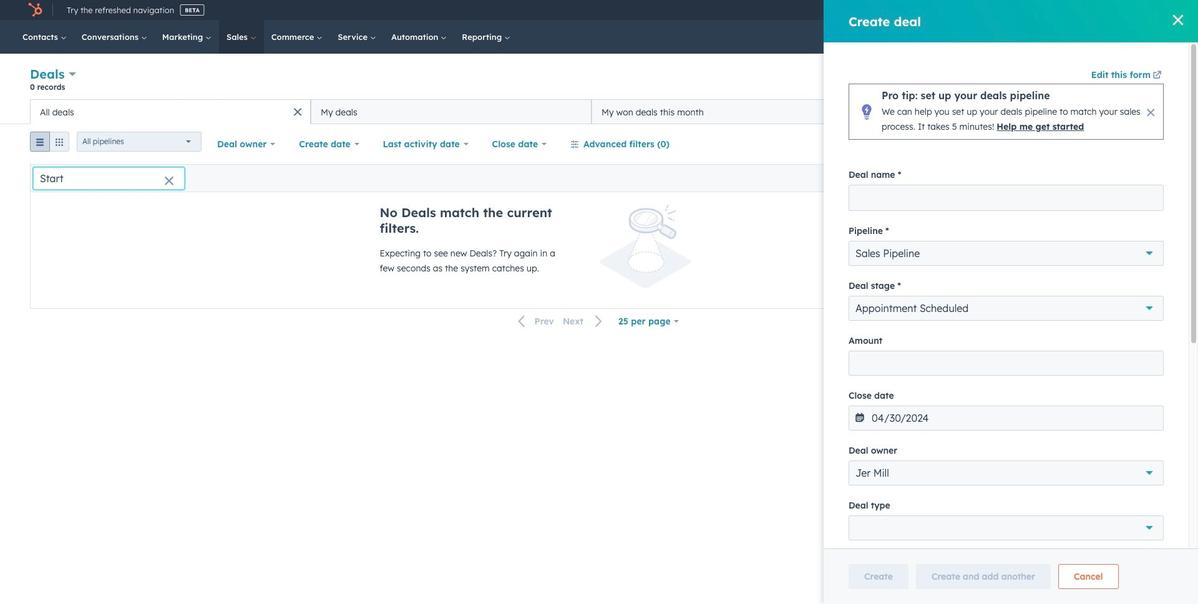 Task type: describe. For each thing, give the bounding box(es) containing it.
jer mill image
[[1092, 4, 1103, 16]]

clear input image
[[164, 176, 174, 186]]

Search name or description search field
[[33, 167, 185, 189]]

pagination navigation
[[511, 313, 611, 330]]



Task type: vqa. For each thing, say whether or not it's contained in the screenshot.
'Terry Turtle' icon
no



Task type: locate. For each thing, give the bounding box(es) containing it.
menu
[[906, 0, 1184, 20]]

marketplaces image
[[997, 6, 1009, 17]]

Search HubSpot search field
[[1014, 26, 1155, 47]]

banner
[[30, 65, 1169, 99]]

group
[[30, 132, 69, 157]]



